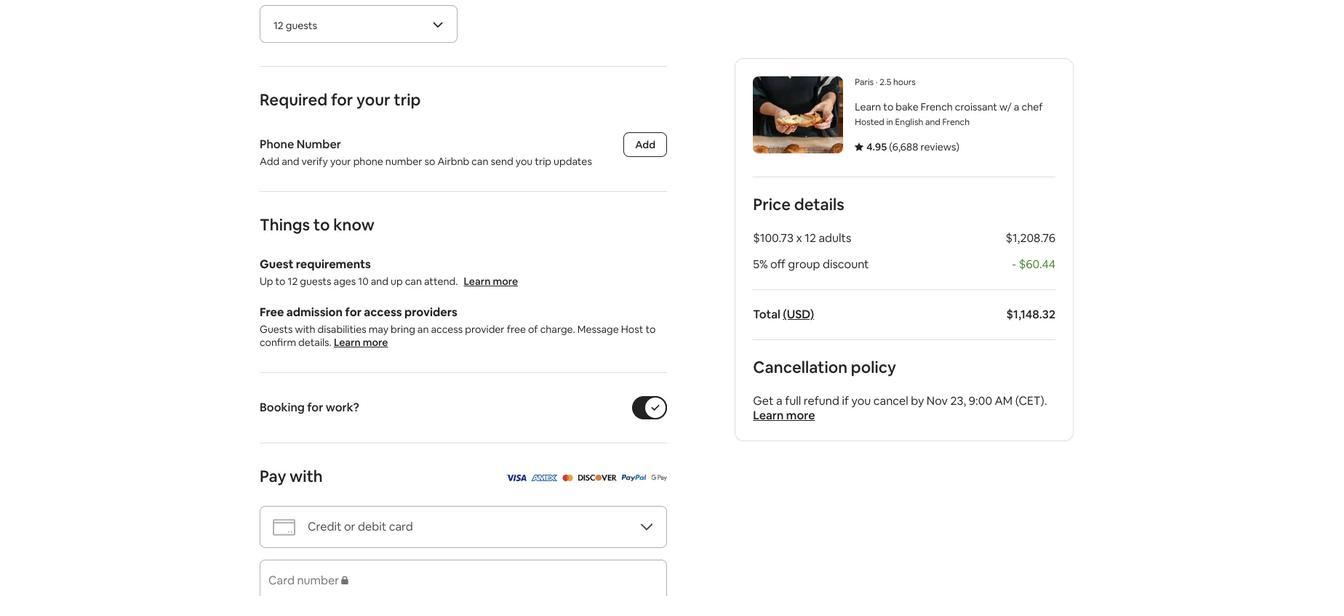 Task type: vqa. For each thing, say whether or not it's contained in the screenshot.
free
yes



Task type: locate. For each thing, give the bounding box(es) containing it.
and
[[925, 116, 940, 128], [282, 155, 299, 168], [371, 275, 388, 288]]

for left work?
[[307, 400, 323, 415]]

phone
[[260, 137, 294, 152]]

cancel
[[873, 394, 908, 409]]

and down the phone
[[282, 155, 299, 168]]

can
[[471, 155, 488, 168], [405, 275, 422, 288]]

0 vertical spatial with
[[295, 323, 315, 336]]

0 horizontal spatial access
[[364, 305, 402, 320]]

more
[[493, 275, 518, 288], [363, 336, 388, 349], [786, 408, 815, 423]]

up
[[260, 275, 273, 288]]

1 horizontal spatial a
[[1014, 100, 1019, 113]]

0 horizontal spatial and
[[282, 155, 299, 168]]

0 horizontal spatial more
[[363, 336, 388, 349]]

2 vertical spatial and
[[371, 275, 388, 288]]

in
[[886, 116, 893, 128]]

0 vertical spatial a
[[1014, 100, 1019, 113]]

trip up the phone number add and verify your phone number so airbnb can send you trip updates
[[394, 89, 421, 110]]

0 vertical spatial you
[[516, 155, 533, 168]]

1 vertical spatial 12
[[805, 231, 816, 246]]

hours
[[893, 76, 916, 88]]

cancellation
[[753, 357, 847, 378]]

adults
[[819, 231, 851, 246]]

a
[[1014, 100, 1019, 113], [776, 394, 782, 409]]

your inside the phone number add and verify your phone number so airbnb can send you trip updates
[[330, 155, 351, 168]]

more left bring
[[363, 336, 388, 349]]

1 horizontal spatial trip
[[535, 155, 551, 168]]

phone number add and verify your phone number so airbnb can send you trip updates
[[260, 137, 592, 168]]

for
[[331, 89, 353, 110], [345, 305, 362, 320], [307, 400, 323, 415]]

1 vertical spatial and
[[282, 155, 299, 168]]

confirm
[[260, 336, 296, 349]]

1 horizontal spatial 12
[[288, 275, 298, 288]]

2 horizontal spatial more
[[786, 408, 815, 423]]

a left full
[[776, 394, 782, 409]]

guests
[[286, 19, 317, 32], [300, 275, 331, 288]]

0 horizontal spatial trip
[[394, 89, 421, 110]]

with inside 'guests with disabilities may bring an access provider free of charge. message host to confirm details.'
[[295, 323, 315, 336]]

if
[[842, 394, 849, 409]]

2 horizontal spatial 12
[[805, 231, 816, 246]]

to
[[883, 100, 893, 113], [313, 215, 330, 235], [275, 275, 286, 288], [646, 323, 656, 336]]

google pay image
[[651, 475, 667, 482]]

1 vertical spatial you
[[851, 394, 871, 409]]

learn more link down cancellation
[[753, 408, 815, 423]]

1 vertical spatial guests
[[300, 275, 331, 288]]

with right pay
[[290, 466, 323, 487]]

learn inside the learn to bake french croissant w/ a chef hosted in english and french
[[855, 100, 881, 113]]

1 horizontal spatial your
[[356, 89, 390, 110]]

(cet).
[[1015, 394, 1047, 409]]

policy
[[851, 357, 896, 378]]

for up disabilities
[[345, 305, 362, 320]]

french
[[921, 100, 953, 113], [942, 116, 970, 128]]

you inside the phone number add and verify your phone number so airbnb can send you trip updates
[[516, 155, 533, 168]]

mastercard image
[[562, 470, 573, 485], [562, 475, 573, 482]]

phone
[[353, 155, 383, 168]]

refund
[[804, 394, 839, 409]]

guest
[[260, 257, 293, 272]]

9:00
[[969, 394, 992, 409]]

2 vertical spatial more
[[786, 408, 815, 423]]

$100.73
[[753, 231, 794, 246]]

2 horizontal spatial learn more link
[[753, 408, 815, 423]]

english
[[895, 116, 923, 128]]

1 horizontal spatial can
[[471, 155, 488, 168]]

and inside the learn to bake french croissant w/ a chef hosted in english and french
[[925, 116, 940, 128]]

0 vertical spatial and
[[925, 116, 940, 128]]

your right verify
[[330, 155, 351, 168]]

0 vertical spatial more
[[493, 275, 518, 288]]

1 vertical spatial learn more link
[[334, 336, 388, 349]]

12
[[274, 19, 283, 32], [805, 231, 816, 246], [288, 275, 298, 288]]

a right "w/"
[[1014, 100, 1019, 113]]

mastercard image right american express card image
[[562, 475, 573, 482]]

1 vertical spatial your
[[330, 155, 351, 168]]

can right up
[[405, 275, 422, 288]]

more right get
[[786, 408, 815, 423]]

your
[[356, 89, 390, 110], [330, 155, 351, 168]]

more up 'free'
[[493, 275, 518, 288]]

1 horizontal spatial you
[[851, 394, 871, 409]]

learn more link up provider on the bottom left of the page
[[464, 275, 518, 288]]

french up )
[[942, 116, 970, 128]]

discover card image left paypal icon at left
[[577, 470, 616, 485]]

you right if
[[851, 394, 871, 409]]

total
[[753, 307, 780, 322]]

1 vertical spatial can
[[405, 275, 422, 288]]

group
[[788, 257, 820, 272]]

for right required at the left of page
[[331, 89, 353, 110]]

learn right "attend." at the left of the page
[[464, 275, 491, 288]]

0 horizontal spatial can
[[405, 275, 422, 288]]

off
[[770, 257, 785, 272]]

access down providers on the bottom left
[[431, 323, 463, 336]]

learn more
[[334, 336, 388, 349]]

1 vertical spatial with
[[290, 466, 323, 487]]

1 vertical spatial a
[[776, 394, 782, 409]]

1 horizontal spatial access
[[431, 323, 463, 336]]

can for guest requirements
[[405, 275, 422, 288]]

visa card image left american express card image
[[505, 475, 526, 482]]

visa card image left american express card icon
[[505, 470, 526, 485]]

trip
[[394, 89, 421, 110], [535, 155, 551, 168]]

admission
[[286, 305, 343, 320]]

learn more link for guest requirements
[[464, 275, 518, 288]]

1 mastercard image from the top
[[562, 470, 573, 485]]

visa card image
[[505, 470, 526, 485], [505, 475, 526, 482]]

learn inside guest requirements up to 12 guests ages 10 and up can attend. learn more
[[464, 275, 491, 288]]

1 vertical spatial access
[[431, 323, 463, 336]]

to right up
[[275, 275, 286, 288]]

(
[[889, 140, 892, 153]]

credit
[[308, 519, 342, 535]]

0 horizontal spatial 12
[[274, 19, 283, 32]]

with down admission
[[295, 323, 315, 336]]

1 horizontal spatial more
[[493, 275, 518, 288]]

to right host
[[646, 323, 656, 336]]

0 horizontal spatial you
[[516, 155, 533, 168]]

can inside the phone number add and verify your phone number so airbnb can send you trip updates
[[471, 155, 488, 168]]

your up phone
[[356, 89, 390, 110]]

mastercard image right american express card icon
[[562, 470, 573, 485]]

french right the bake
[[921, 100, 953, 113]]

more inside get a full refund if you cancel by nov 23, 9:00 am (cet). learn more
[[786, 408, 815, 423]]

to up the in
[[883, 100, 893, 113]]

american express card image
[[531, 475, 558, 482]]

1 horizontal spatial add
[[635, 138, 655, 151]]

and inside guest requirements up to 12 guests ages 10 and up can attend. learn more
[[371, 275, 388, 288]]

1 vertical spatial french
[[942, 116, 970, 128]]

guests inside dropdown button
[[286, 19, 317, 32]]

2 vertical spatial 12
[[288, 275, 298, 288]]

1 visa card image from the top
[[505, 470, 526, 485]]

can left send
[[471, 155, 488, 168]]

0 horizontal spatial add
[[260, 155, 279, 168]]

12 guests button
[[260, 6, 457, 42]]

0 horizontal spatial learn more link
[[334, 336, 388, 349]]

1 vertical spatial add
[[260, 155, 279, 168]]

0 vertical spatial for
[[331, 89, 353, 110]]

learn up hosted
[[855, 100, 881, 113]]

get
[[753, 394, 774, 409]]

4.95 ( 6,688 reviews )
[[867, 140, 959, 153]]

debit
[[358, 519, 386, 535]]

learn left full
[[753, 408, 784, 423]]

and right english
[[925, 116, 940, 128]]

attend.
[[424, 275, 458, 288]]

0 vertical spatial learn more link
[[464, 275, 518, 288]]

0 vertical spatial can
[[471, 155, 488, 168]]

0 vertical spatial french
[[921, 100, 953, 113]]

you right send
[[516, 155, 533, 168]]

2 horizontal spatial and
[[925, 116, 940, 128]]

0 vertical spatial 12
[[274, 19, 283, 32]]

can inside guest requirements up to 12 guests ages 10 and up can attend. learn more
[[405, 275, 422, 288]]

2 vertical spatial for
[[307, 400, 323, 415]]

american express card image
[[531, 470, 558, 485]]

2.5
[[880, 76, 891, 88]]

learn more link
[[464, 275, 518, 288], [334, 336, 388, 349], [753, 408, 815, 423]]

discover card image
[[577, 470, 616, 485], [577, 475, 616, 482]]

0 vertical spatial your
[[356, 89, 390, 110]]

)
[[956, 140, 959, 153]]

learn to bake french croissant w/ a chef hosted in english and french
[[855, 100, 1043, 128]]

1 horizontal spatial learn more link
[[464, 275, 518, 288]]

number
[[385, 155, 422, 168]]

a inside the learn to bake french croissant w/ a chef hosted in english and french
[[1014, 100, 1019, 113]]

to inside guest requirements up to 12 guests ages 10 and up can attend. learn more
[[275, 275, 286, 288]]

paypal image
[[621, 470, 646, 485]]

discover card image left paypal image
[[577, 475, 616, 482]]

access
[[364, 305, 402, 320], [431, 323, 463, 336]]

$1,148.32
[[1006, 307, 1055, 322]]

4.95
[[867, 140, 887, 153]]

google pay image
[[651, 470, 667, 485]]

trip left updates in the top left of the page
[[535, 155, 551, 168]]

am
[[995, 394, 1013, 409]]

1 vertical spatial trip
[[535, 155, 551, 168]]

0 vertical spatial add
[[635, 138, 655, 151]]

send
[[491, 155, 513, 168]]

with for pay
[[290, 466, 323, 487]]

free admission for access providers
[[260, 305, 457, 320]]

credit or debit card
[[308, 519, 413, 535]]

access up may
[[364, 305, 402, 320]]

12 inside dropdown button
[[274, 19, 283, 32]]

requirements
[[296, 257, 371, 272]]

0 vertical spatial guests
[[286, 19, 317, 32]]

credit card image
[[272, 515, 296, 539]]

0 horizontal spatial your
[[330, 155, 351, 168]]

discount
[[823, 257, 869, 272]]

to left know
[[313, 215, 330, 235]]

learn more link down free admission for access providers
[[334, 336, 388, 349]]

1 horizontal spatial and
[[371, 275, 388, 288]]

paris
[[855, 76, 874, 88]]

free
[[260, 305, 284, 320]]

a inside get a full refund if you cancel by nov 23, 9:00 am (cet). learn more
[[776, 394, 782, 409]]

0 horizontal spatial a
[[776, 394, 782, 409]]

(usd)
[[783, 307, 814, 322]]

and right 10
[[371, 275, 388, 288]]



Task type: describe. For each thing, give the bounding box(es) containing it.
$60.44
[[1019, 257, 1055, 272]]

provider
[[465, 323, 505, 336]]

charge.
[[540, 323, 575, 336]]

12 guests
[[274, 19, 317, 32]]

reviews
[[921, 140, 956, 153]]

$100.73 x 12 adults
[[753, 231, 851, 246]]

price
[[753, 194, 791, 215]]

paypal image
[[621, 475, 646, 482]]

0 vertical spatial access
[[364, 305, 402, 320]]

free
[[507, 323, 526, 336]]

2 mastercard image from the top
[[562, 475, 573, 482]]

for for your
[[331, 89, 353, 110]]

0 vertical spatial trip
[[394, 89, 421, 110]]

credit or debit card button
[[260, 506, 667, 548]]

23,
[[950, 394, 966, 409]]

by
[[911, 394, 924, 409]]

guests inside guest requirements up to 12 guests ages 10 and up can attend. learn more
[[300, 275, 331, 288]]

things
[[260, 215, 310, 235]]

(usd) button
[[783, 307, 814, 322]]

host
[[621, 323, 643, 336]]

·
[[876, 76, 878, 88]]

access inside 'guests with disabilities may bring an access provider free of charge. message host to confirm details.'
[[431, 323, 463, 336]]

10
[[358, 275, 368, 288]]

- $60.44
[[1012, 257, 1055, 272]]

5%
[[753, 257, 768, 272]]

nov
[[927, 394, 948, 409]]

required for your trip
[[260, 89, 421, 110]]

cancellation policy
[[753, 357, 896, 378]]

5% off group discount
[[753, 257, 869, 272]]

guest requirements up to 12 guests ages 10 and up can attend. learn more
[[260, 257, 518, 288]]

or
[[344, 519, 355, 535]]

verify
[[302, 155, 328, 168]]

booking
[[260, 400, 305, 415]]

total (usd)
[[753, 307, 814, 322]]

disabilities
[[318, 323, 366, 336]]

booking for work?
[[260, 400, 359, 415]]

guests
[[260, 323, 293, 336]]

croissant
[[955, 100, 997, 113]]

bring
[[391, 323, 415, 336]]

of
[[528, 323, 538, 336]]

know
[[333, 215, 374, 235]]

you inside get a full refund if you cancel by nov 23, 9:00 am (cet). learn more
[[851, 394, 871, 409]]

price details
[[753, 194, 844, 215]]

1 discover card image from the top
[[577, 470, 616, 485]]

trip inside the phone number add and verify your phone number so airbnb can send you trip updates
[[535, 155, 551, 168]]

get a full refund if you cancel by nov 23, 9:00 am (cet). learn more
[[753, 394, 1047, 423]]

details
[[794, 194, 844, 215]]

and inside the phone number add and verify your phone number so airbnb can send you trip updates
[[282, 155, 299, 168]]

providers
[[404, 305, 457, 320]]

12 inside guest requirements up to 12 guests ages 10 and up can attend. learn more
[[288, 275, 298, 288]]

more inside guest requirements up to 12 guests ages 10 and up can attend. learn more
[[493, 275, 518, 288]]

paris · 2.5 hours
[[855, 76, 916, 88]]

updates
[[554, 155, 592, 168]]

add button
[[624, 132, 667, 157]]

details.
[[298, 336, 332, 349]]

airbnb
[[437, 155, 469, 168]]

up
[[391, 275, 403, 288]]

2 vertical spatial learn more link
[[753, 408, 815, 423]]

learn more link for free admission for access providers
[[334, 336, 388, 349]]

full
[[785, 394, 801, 409]]

can for phone number
[[471, 155, 488, 168]]

hosted
[[855, 116, 884, 128]]

bake
[[896, 100, 919, 113]]

so
[[424, 155, 435, 168]]

message
[[577, 323, 619, 336]]

$1,208.76
[[1006, 231, 1055, 246]]

chef
[[1022, 100, 1043, 113]]

things to know
[[260, 215, 374, 235]]

work?
[[326, 400, 359, 415]]

6,688
[[892, 140, 918, 153]]

may
[[369, 323, 388, 336]]

add inside the phone number add and verify your phone number so airbnb can send you trip updates
[[260, 155, 279, 168]]

1 vertical spatial more
[[363, 336, 388, 349]]

to inside the learn to bake french croissant w/ a chef hosted in english and french
[[883, 100, 893, 113]]

with for guests
[[295, 323, 315, 336]]

ages
[[334, 275, 356, 288]]

pay with
[[260, 466, 323, 487]]

w/
[[1000, 100, 1012, 113]]

learn inside get a full refund if you cancel by nov 23, 9:00 am (cet). learn more
[[753, 408, 784, 423]]

for for work?
[[307, 400, 323, 415]]

an
[[417, 323, 429, 336]]

x
[[796, 231, 802, 246]]

card
[[389, 519, 413, 535]]

2 visa card image from the top
[[505, 475, 526, 482]]

2 discover card image from the top
[[577, 475, 616, 482]]

1 vertical spatial for
[[345, 305, 362, 320]]

learn down free admission for access providers
[[334, 336, 361, 349]]

pay
[[260, 466, 286, 487]]

add inside add button
[[635, 138, 655, 151]]

number
[[297, 137, 341, 152]]

to inside 'guests with disabilities may bring an access provider free of charge. message host to confirm details.'
[[646, 323, 656, 336]]



